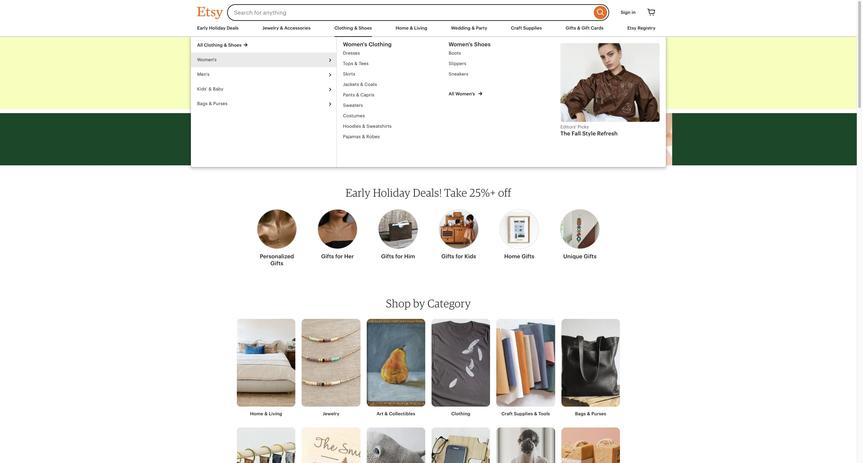 Task type: locate. For each thing, give the bounding box(es) containing it.
bags
[[197, 101, 208, 106], [576, 412, 586, 417]]

1 horizontal spatial jewelry
[[323, 412, 340, 417]]

clothing & shoes menu item
[[335, 25, 372, 31]]

2 for from the left
[[396, 253, 403, 260]]

& inside menu item
[[209, 86, 212, 92]]

kids'
[[197, 86, 207, 92]]

1 vertical spatial supplies
[[514, 412, 533, 417]]

0 horizontal spatial jewelry
[[263, 25, 279, 31]]

slippers
[[449, 61, 467, 66]]

0 vertical spatial holiday
[[209, 25, 226, 31]]

0 horizontal spatial home
[[250, 412, 263, 417]]

holiday for deals
[[209, 25, 226, 31]]

purses inside bags & purses menu item
[[213, 101, 228, 106]]

gifts inside personalized gifts
[[271, 260, 283, 267]]

2 vertical spatial home
[[250, 412, 263, 417]]

craft supplies menu item
[[511, 25, 542, 31]]

jewelry & accessories menu item
[[263, 25, 311, 31]]

sign in button
[[616, 6, 641, 19]]

wedding & party menu item
[[451, 25, 488, 31]]

shoes
[[359, 25, 372, 31], [474, 41, 491, 48], [228, 43, 242, 48]]

craft supplies
[[511, 25, 542, 31]]

wedding & party link
[[451, 25, 488, 31]]

art & collectibles
[[377, 412, 416, 417]]

shoes down party
[[474, 41, 491, 48]]

1 vertical spatial early
[[324, 41, 359, 57]]

women's for women's clothing
[[343, 41, 367, 48]]

2 vertical spatial early
[[346, 186, 371, 199]]

all inside all women's link
[[449, 91, 455, 97]]

supplies
[[523, 25, 542, 31], [514, 412, 533, 417]]

jewelry
[[263, 25, 279, 31], [323, 412, 340, 417]]

women's menu item
[[191, 53, 337, 67]]

home gifts
[[505, 253, 535, 260]]

jackets & coats link
[[343, 79, 449, 90]]

by
[[413, 297, 425, 310]]

gifts for her link
[[318, 205, 358, 263]]

women's inside women's clothing link
[[343, 41, 367, 48]]

1 horizontal spatial bags
[[576, 412, 586, 417]]

women's inside women's "menu item"
[[197, 57, 217, 62]]

holiday inside menu bar
[[209, 25, 226, 31]]

home & living link
[[396, 25, 428, 31]]

take
[[444, 186, 467, 199]]

clothing & shoes
[[335, 25, 372, 31]]

all down sneakers
[[449, 91, 455, 97]]

0 vertical spatial bags & purses
[[197, 101, 228, 106]]

0 horizontal spatial shoes
[[228, 43, 242, 48]]

craft supplies link
[[511, 25, 542, 31]]

etsy registry
[[628, 25, 656, 31]]

0 vertical spatial supplies
[[523, 25, 542, 31]]

clothing inside menu bar
[[335, 25, 353, 31]]

0 horizontal spatial for
[[336, 253, 343, 260]]

sneakers link
[[449, 69, 554, 79]]

gifts & gift cards
[[566, 25, 604, 31]]

early inside menu bar
[[197, 25, 208, 31]]

women's up 'men's'
[[197, 57, 217, 62]]

tops & tees link
[[343, 59, 449, 69]]

& for hoodies & sweatshirts link
[[362, 124, 366, 129]]

&
[[280, 25, 283, 31], [354, 25, 358, 31], [410, 25, 413, 31], [472, 25, 475, 31], [578, 25, 581, 31], [224, 43, 227, 48], [355, 61, 358, 66], [360, 82, 364, 87], [209, 86, 212, 92], [356, 92, 359, 98], [209, 101, 212, 106], [362, 124, 366, 129], [362, 134, 365, 139], [265, 412, 268, 417], [385, 412, 388, 417], [534, 412, 538, 417], [587, 412, 591, 417]]

women's shoes link
[[449, 41, 554, 48]]

clothing
[[335, 25, 353, 31], [369, 41, 392, 48], [204, 43, 223, 48], [452, 412, 471, 417]]

craft inside menu bar
[[511, 25, 522, 31]]

& for bags & purses menu item
[[209, 101, 212, 106]]

gifts for her
[[321, 253, 354, 260]]

0 horizontal spatial bags & purses
[[197, 101, 228, 106]]

jewelry for jewelry & accessories
[[263, 25, 279, 31]]

women's down sneakers
[[456, 91, 475, 97]]

shoes up women's clothing
[[359, 25, 372, 31]]

2 horizontal spatial for
[[456, 253, 463, 260]]

early for early holiday deals! take 25%+ off
[[346, 186, 371, 199]]

1 horizontal spatial all
[[449, 91, 455, 97]]

gifts
[[566, 25, 576, 31], [321, 253, 334, 260], [381, 253, 394, 260], [442, 253, 455, 260], [522, 253, 535, 260], [584, 253, 597, 260], [271, 260, 283, 267]]

for for her
[[336, 253, 343, 260]]

jewelry inside menu bar
[[263, 25, 279, 31]]

& for the gifts & gift cards menu item
[[578, 25, 581, 31]]

women's inside women's shoes link
[[449, 41, 473, 48]]

1 horizontal spatial purses
[[592, 412, 607, 417]]

1 vertical spatial bags & purses
[[576, 412, 607, 417]]

& inside menu item
[[209, 101, 212, 106]]

0 vertical spatial living
[[414, 25, 428, 31]]

supplies inside menu bar
[[523, 25, 542, 31]]

menu containing all clothing & shoes
[[191, 39, 337, 111]]

1 for from the left
[[336, 253, 343, 260]]

gifts & gift cards menu item
[[566, 25, 604, 31]]

0 vertical spatial home & living
[[396, 25, 428, 31]]

unique
[[564, 253, 583, 260]]

0 horizontal spatial living
[[269, 412, 282, 417]]

women's up the boots
[[449, 41, 473, 48]]

0 vertical spatial early
[[197, 25, 208, 31]]

etsy registry link
[[628, 25, 656, 31]]

a collection of multi-colored dog leashes with rose gold latches, which can be customized with a pet name. image
[[567, 113, 673, 166]]

0 horizontal spatial bags
[[197, 101, 208, 106]]

kids' & baby menu item
[[191, 82, 337, 97]]

home & living menu item
[[396, 25, 428, 31]]

2 horizontal spatial home
[[505, 253, 521, 260]]

the
[[561, 130, 571, 137]]

Search for anything text field
[[227, 4, 593, 21]]

slippers link
[[449, 59, 554, 69]]

personalized gifts link
[[257, 205, 297, 270]]

& for clothing & shoes menu item at the top left of page
[[354, 25, 358, 31]]

holiday
[[209, 25, 226, 31], [363, 41, 416, 57], [373, 186, 411, 199]]

supplies for craft supplies & tools
[[514, 412, 533, 417]]

& for pants & capris link
[[356, 92, 359, 98]]

None search field
[[227, 4, 610, 21]]

0 vertical spatial home
[[396, 25, 409, 31]]

1 horizontal spatial home & living
[[396, 25, 428, 31]]

2 horizontal spatial shoes
[[474, 41, 491, 48]]

for left her
[[336, 253, 343, 260]]

bags & purses inside menu item
[[197, 101, 228, 106]]

editors' picks the fall style refresh
[[561, 125, 618, 137]]

0 vertical spatial jewelry
[[263, 25, 279, 31]]

purses
[[213, 101, 228, 106], [592, 412, 607, 417]]

pants
[[343, 92, 355, 98]]

jackets & coats
[[343, 82, 377, 87]]

home
[[396, 25, 409, 31], [505, 253, 521, 260], [250, 412, 263, 417]]

sweatshirts
[[367, 124, 392, 129]]

craft
[[511, 25, 522, 31], [502, 412, 513, 417]]

unique gifts link
[[560, 205, 600, 263]]

0 vertical spatial bags
[[197, 101, 208, 106]]

1 vertical spatial living
[[269, 412, 282, 417]]

1 horizontal spatial for
[[396, 253, 403, 260]]

bags & purses menu item
[[191, 97, 337, 111]]

all inside all clothing & shoes link
[[197, 43, 203, 48]]

for left him
[[396, 253, 403, 260]]

1 vertical spatial home
[[505, 253, 521, 260]]

craft for craft supplies
[[511, 25, 522, 31]]

hoodies & sweatshirts link
[[343, 121, 449, 132]]

1 vertical spatial craft
[[502, 412, 513, 417]]

party
[[476, 25, 488, 31]]

for for kids
[[456, 253, 463, 260]]

early
[[197, 25, 208, 31], [324, 41, 359, 57], [346, 186, 371, 199]]

sign in
[[621, 10, 636, 15]]

baby
[[213, 86, 224, 92]]

all women's
[[449, 91, 476, 97]]

1 horizontal spatial shoes
[[359, 25, 372, 31]]

1 vertical spatial home & living
[[250, 412, 282, 417]]

1 horizontal spatial home
[[396, 25, 409, 31]]

women's up 'dresses'
[[343, 41, 367, 48]]

1 horizontal spatial living
[[414, 25, 428, 31]]

bags & purses
[[197, 101, 228, 106], [576, 412, 607, 417]]

all for all clothing & shoes
[[197, 43, 203, 48]]

& for home & living menu item
[[410, 25, 413, 31]]

pants & capris link
[[343, 90, 449, 100]]

menu bar containing early holiday deals
[[197, 25, 660, 37]]

home inside home & living link
[[396, 25, 409, 31]]

picks
[[578, 125, 589, 130]]

robes
[[367, 134, 380, 139]]

for
[[336, 253, 343, 260], [396, 253, 403, 260], [456, 253, 463, 260]]

0 horizontal spatial purses
[[213, 101, 228, 106]]

all women's link
[[449, 86, 554, 97]]

0 horizontal spatial all
[[197, 43, 203, 48]]

1 vertical spatial jewelry
[[323, 412, 340, 417]]

menu bar
[[197, 25, 660, 37]]

0 vertical spatial craft
[[511, 25, 522, 31]]

shoes down deals on the top left
[[228, 43, 242, 48]]

3 for from the left
[[456, 253, 463, 260]]

unique gifts
[[564, 253, 597, 260]]

him
[[404, 253, 415, 260]]

gifts for kids
[[442, 253, 476, 260]]

& for jewelry & accessories menu item
[[280, 25, 283, 31]]

1 vertical spatial holiday
[[363, 41, 416, 57]]

1 vertical spatial all
[[449, 91, 455, 97]]

menu
[[191, 39, 337, 111]]

sign in banner
[[185, 0, 673, 25]]

accessories
[[284, 25, 311, 31]]

for left kids
[[456, 253, 463, 260]]

jewelry for jewelry
[[323, 412, 340, 417]]

all down early holiday deals link
[[197, 43, 203, 48]]

gifts for him link
[[379, 205, 418, 263]]

2 vertical spatial holiday
[[373, 186, 411, 199]]

0 horizontal spatial home & living
[[250, 412, 282, 417]]

editors'
[[561, 125, 577, 130]]

0 vertical spatial purses
[[213, 101, 228, 106]]

kids
[[465, 253, 476, 260]]

0 vertical spatial all
[[197, 43, 203, 48]]



Task type: describe. For each thing, give the bounding box(es) containing it.
gifts inside menu bar
[[566, 25, 576, 31]]

home & living image
[[237, 319, 296, 407]]

holiday for deals
[[363, 41, 416, 57]]

women's for women's
[[197, 57, 217, 62]]

jewelry image
[[302, 319, 361, 407]]

1 horizontal spatial bags & purses
[[576, 412, 607, 417]]

men's menu item
[[191, 67, 337, 82]]

clothing & shoes link
[[335, 25, 372, 31]]

are here!
[[470, 41, 533, 57]]

jackets
[[343, 82, 359, 87]]

early holiday deals
[[197, 25, 239, 31]]

25%+
[[470, 186, 496, 199]]

craft supplies & tools image
[[497, 319, 555, 407]]

in
[[632, 10, 636, 15]]

coats
[[365, 82, 377, 87]]

home inside home gifts link
[[505, 253, 521, 260]]

art & collectibles image
[[367, 319, 426, 407]]

& for kids' & baby menu item
[[209, 86, 212, 92]]

early holiday deals link
[[197, 25, 239, 31]]

capris
[[361, 92, 375, 98]]

1 vertical spatial bags
[[576, 412, 586, 417]]

shoes inside clothing & shoes link
[[359, 25, 372, 31]]

none search field inside sign in banner
[[227, 4, 610, 21]]

pants & capris
[[343, 92, 375, 98]]

early for early holiday deals
[[197, 25, 208, 31]]

sweaters
[[343, 103, 363, 108]]

early holiday deals are here!
[[324, 41, 533, 57]]

women's inside all women's link
[[456, 91, 475, 97]]

women's shoes
[[449, 41, 491, 48]]

hoodies & sweatshirts
[[343, 124, 392, 129]]

a festive scene featuring a candle shown with a holiday message and colorfully illustrated trees on its label. image
[[321, 113, 427, 166]]

tops
[[343, 61, 353, 66]]

art
[[377, 412, 384, 417]]

jewelry & accessories
[[263, 25, 311, 31]]

all clothing & shoes link
[[197, 39, 337, 48]]

skirts
[[343, 71, 355, 77]]

men's
[[197, 72, 210, 77]]

registry
[[638, 25, 656, 31]]

women's clothing link
[[343, 41, 449, 48]]

women's clothing
[[343, 41, 392, 48]]

category
[[428, 297, 471, 310]]

style
[[583, 130, 596, 137]]

bags & purses image
[[562, 319, 620, 407]]

& for jackets & coats link at the top
[[360, 82, 364, 87]]

pajamas
[[343, 134, 361, 139]]

25%+ off
[[379, 57, 478, 86]]

off
[[498, 186, 512, 199]]

pajamas & robes
[[343, 134, 380, 139]]

for for him
[[396, 253, 403, 260]]

home & living inside menu bar
[[396, 25, 428, 31]]

gifts & gift cards link
[[566, 25, 604, 31]]

sneakers
[[449, 71, 469, 77]]

etsy
[[628, 25, 637, 31]]

living inside home & living link
[[414, 25, 428, 31]]

home gifts link
[[500, 205, 540, 263]]

costumes link
[[343, 111, 449, 121]]

gifts for kids link
[[439, 205, 479, 263]]

deals
[[227, 25, 239, 31]]

deals!
[[413, 186, 442, 199]]

skirts link
[[343, 69, 449, 79]]

tools
[[539, 412, 550, 417]]

shop by category
[[386, 297, 471, 310]]

her
[[344, 253, 354, 260]]

all for all women's
[[449, 91, 455, 97]]

gift
[[582, 25, 590, 31]]

shoes inside all clothing & shoes link
[[228, 43, 242, 48]]

refresh
[[598, 130, 618, 137]]

shoes inside women's shoes link
[[474, 41, 491, 48]]

holiday for deals!
[[373, 186, 411, 199]]

dresses
[[343, 51, 360, 56]]

costumes
[[343, 113, 365, 119]]

personalized
[[260, 253, 294, 260]]

hoodies
[[343, 124, 361, 129]]

sign
[[621, 10, 631, 15]]

gifts for him
[[381, 253, 415, 260]]

early for early holiday deals are here!
[[324, 41, 359, 57]]

supplies for craft supplies
[[523, 25, 542, 31]]

cards
[[591, 25, 604, 31]]

collectibles
[[389, 412, 416, 417]]

& for tops & tees link
[[355, 61, 358, 66]]

pajamas & robes link
[[343, 132, 449, 142]]

craft for craft supplies & tools
[[502, 412, 513, 417]]

dresses link
[[343, 48, 449, 59]]

clothing image
[[432, 319, 490, 407]]

1 vertical spatial purses
[[592, 412, 607, 417]]

tees
[[359, 61, 369, 66]]

bags inside menu item
[[197, 101, 208, 106]]

boots
[[449, 51, 461, 56]]

early holiday deals! take 25%+ off
[[346, 186, 512, 199]]

shop
[[386, 297, 411, 310]]

wedding & party
[[451, 25, 488, 31]]

kids' & baby
[[197, 86, 224, 92]]

jewelry & accessories link
[[263, 25, 311, 31]]

deals
[[420, 41, 467, 57]]

fall
[[572, 130, 581, 137]]

wedding
[[451, 25, 471, 31]]

& for wedding & party menu item
[[472, 25, 475, 31]]

& for pajamas & robes link
[[362, 134, 365, 139]]

tops & tees
[[343, 61, 369, 66]]

women's for women's shoes
[[449, 41, 473, 48]]



Task type: vqa. For each thing, say whether or not it's contained in the screenshot.
"Home Favorites"
no



